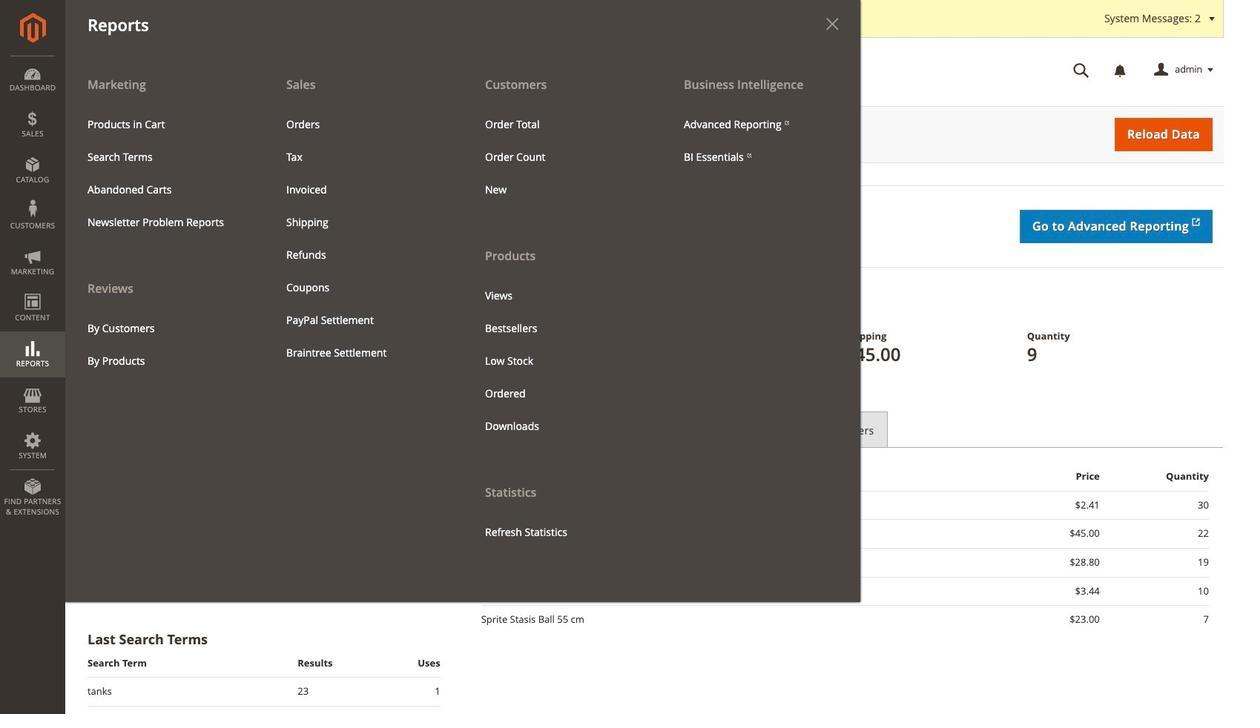 Task type: locate. For each thing, give the bounding box(es) containing it.
menu bar
[[0, 0, 860, 602]]

magento admin panel image
[[20, 13, 46, 43]]

menu
[[65, 68, 860, 602], [65, 68, 264, 377], [463, 68, 662, 548], [76, 108, 253, 239], [275, 108, 452, 369], [474, 108, 651, 206], [673, 108, 849, 173], [474, 279, 651, 443], [76, 312, 253, 377]]



Task type: vqa. For each thing, say whether or not it's contained in the screenshot.
'text field'
no



